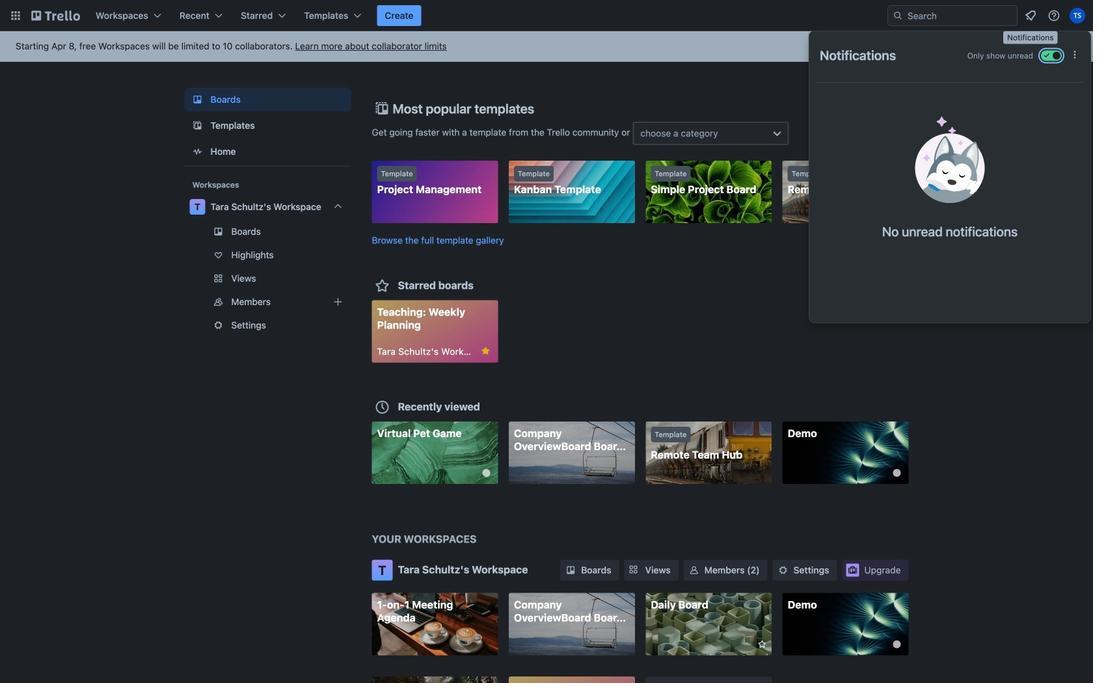 Task type: vqa. For each thing, say whether or not it's contained in the screenshot.
bottom the Labels
no



Task type: describe. For each thing, give the bounding box(es) containing it.
1 sm image from the left
[[565, 564, 578, 577]]

taco image
[[916, 117, 985, 203]]

0 notifications image
[[1023, 8, 1039, 23]]

tara schultz (taraschultz7) image
[[1070, 8, 1086, 23]]

home image
[[190, 144, 205, 159]]

click to star this board. it will be added to your starred list. image
[[754, 639, 766, 651]]

template board image
[[190, 118, 205, 133]]

board image
[[190, 92, 205, 107]]

there is new activity on this board. image
[[893, 641, 901, 649]]



Task type: locate. For each thing, give the bounding box(es) containing it.
tooltip
[[1004, 31, 1058, 44]]

0 horizontal spatial sm image
[[565, 564, 578, 577]]

search image
[[893, 10, 904, 21]]

3 sm image from the left
[[777, 564, 790, 577]]

add image
[[330, 294, 346, 310]]

1 horizontal spatial sm image
[[688, 564, 701, 577]]

2 sm image from the left
[[688, 564, 701, 577]]

there is new activity on this board. image
[[893, 469, 901, 477]]

sm image
[[565, 564, 578, 577], [688, 564, 701, 577], [777, 564, 790, 577]]

back to home image
[[31, 5, 80, 26]]

2 horizontal spatial sm image
[[777, 564, 790, 577]]

Search field
[[904, 7, 1018, 25]]

open information menu image
[[1048, 9, 1061, 22]]

primary element
[[0, 0, 1094, 31]]



